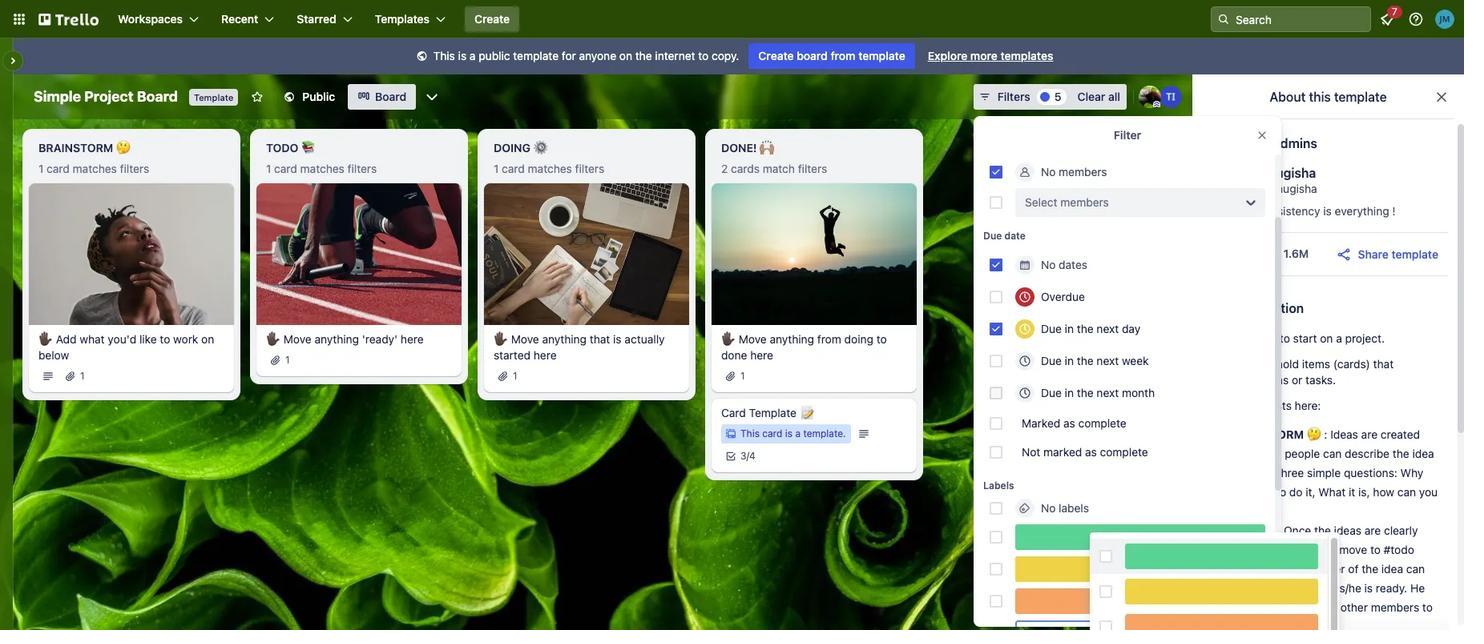 Task type: describe. For each thing, give the bounding box(es) containing it.
three
[[1278, 467, 1305, 480]]

create board from template link
[[749, 43, 915, 69]]

0 vertical spatial as
[[1064, 417, 1076, 431]]

matches for 🤔
[[73, 162, 117, 176]]

are inside : ideas are created here. here people can describe the idea following three simple questions: why you wish to do it, what it is, how can you do it.
[[1362, 428, 1378, 442]]

dmugisha (dmugisha) image
[[1207, 167, 1247, 207]]

1.6m
[[1284, 247, 1309, 261]]

owner
[[1314, 563, 1346, 576]]

list
[[1237, 358, 1252, 371]]

🤔 for brainstorm 🤔 1 card matches filters
[[116, 141, 131, 155]]

0 vertical spatial move
[[1340, 544, 1368, 557]]

workspaces
[[118, 12, 183, 26]]

about this template
[[1270, 90, 1387, 104]]

anything for 'ready'
[[315, 332, 359, 346]]

✋🏿 add what you'd like to work on below link
[[38, 332, 224, 364]]

todo for todo 📚 1 card matches filters
[[266, 141, 299, 155]]

: once the ideas are clearly defined, the task can move to #todo stage. here, the owner of the idea can move to #doing once s/he is ready. he can also wait a bit for other members to join.
[[1228, 524, 1433, 631]]

idea inside : ideas are created here. here people can describe the idea following three simple questions: why you wish to do it, what it is, how can you do it.
[[1413, 447, 1435, 461]]

anything for that
[[542, 332, 587, 346]]

1 horizontal spatial do
[[1290, 486, 1303, 499]]

why
[[1401, 467, 1424, 480]]

of
[[1349, 563, 1359, 576]]

recent
[[221, 12, 258, 26]]

move for ✋🏿 move anything from doing to done here
[[739, 332, 767, 346]]

public
[[479, 49, 510, 63]]

starred
[[297, 12, 336, 26]]

filters for todo 📚 1 card matches filters
[[348, 162, 377, 176]]

create board from template
[[759, 49, 906, 63]]

simple
[[1308, 467, 1341, 480]]

4 for /
[[750, 450, 756, 462]]

/
[[747, 450, 750, 462]]

✋🏿 for ✋🏿 move anything from doing to done here
[[722, 332, 736, 346]]

customize views image
[[424, 89, 440, 105]]

template right this
[[1335, 90, 1387, 104]]

clearly
[[1385, 524, 1419, 538]]

to up also
[[1259, 582, 1270, 596]]

card for todo 📚 1 card matches filters
[[274, 162, 297, 176]]

public
[[303, 90, 335, 103]]

clear
[[1078, 90, 1106, 103]]

can up he
[[1407, 563, 1426, 576]]

0 horizontal spatial move
[[1228, 582, 1256, 596]]

on for ✋🏿 add what you'd like to work on below
[[201, 332, 214, 346]]

brainstorm for brainstorm 🤔
[[1228, 428, 1305, 442]]

hold
[[1277, 358, 1300, 371]]

open information menu image
[[1409, 11, 1425, 27]]

marked
[[1022, 417, 1061, 431]]

2 horizontal spatial on
[[1321, 332, 1334, 346]]

week
[[1122, 354, 1149, 368]]

TODO 📚 text field
[[257, 135, 462, 161]]

workspaces button
[[108, 6, 208, 32]]

more
[[971, 49, 998, 63]]

board for create
[[797, 49, 828, 63]]

1 vertical spatial template
[[749, 406, 797, 420]]

card for doing ⚙️ 1 card matches filters
[[502, 162, 525, 176]]

(cards)
[[1334, 358, 1371, 371]]

sm image
[[414, 49, 430, 65]]

✋🏿 move anything that is actually started here
[[494, 332, 665, 362]]

#todo
[[1384, 544, 1415, 557]]

the up here, at bottom right
[[1274, 544, 1290, 557]]

this for this card is a template.
[[741, 428, 760, 440]]

the right once
[[1315, 524, 1332, 538]]

describe
[[1345, 447, 1390, 461]]

actually
[[625, 332, 665, 346]]

!
[[1393, 204, 1396, 218]]

template.
[[804, 428, 846, 440]]

✋🏿 move anything 'ready' here
[[266, 332, 424, 346]]

star or unstar board image
[[251, 91, 264, 103]]

✋🏿 move anything 'ready' here link
[[266, 332, 452, 348]]

board for simple
[[1247, 332, 1277, 346]]

everything
[[1335, 204, 1390, 218]]

it,
[[1306, 486, 1316, 499]]

⚙️
[[534, 141, 548, 155]]

1 inside todo 📚 1 card matches filters
[[266, 162, 271, 176]]

in for due in the next month
[[1065, 386, 1074, 400]]

here:
[[1295, 399, 1322, 413]]

the down due in the next day
[[1077, 354, 1094, 368]]

due in the next day
[[1041, 322, 1141, 336]]

this for this is a public template for anyone on the internet to copy.
[[433, 49, 455, 63]]

templates
[[375, 12, 430, 26]]

labels
[[984, 480, 1015, 492]]

board inside text field
[[137, 88, 178, 105]]

color: green, title: none image
[[1126, 544, 1319, 570]]

the down 'task' at the bottom
[[1294, 563, 1311, 576]]

due in the next month
[[1041, 386, 1155, 400]]

back to home image
[[38, 6, 99, 32]]

doing
[[494, 141, 531, 155]]

to left copy.
[[699, 49, 709, 63]]

to left '#todo'
[[1371, 544, 1381, 557]]

📚 for todo 📚 1 card matches filters
[[301, 141, 316, 155]]

start
[[1294, 332, 1318, 346]]

0 horizontal spatial do
[[1228, 505, 1242, 519]]

other
[[1341, 601, 1368, 615]]

card down card template 📝
[[763, 428, 783, 440]]

7 notifications image
[[1378, 10, 1397, 29]]

represent
[[1209, 374, 1259, 387]]

🤔 for brainstorm 🤔
[[1307, 428, 1322, 442]]

to left start
[[1280, 332, 1291, 346]]

filters for done! 🙌🏽 2 cards match filters
[[798, 162, 828, 176]]

dmugisha link
[[1257, 166, 1317, 180]]

no dates
[[1041, 258, 1088, 272]]

dates
[[1059, 258, 1088, 272]]

filters for doing ⚙️ 1 card matches filters
[[575, 162, 605, 176]]

here for ✋🏿 move anything that is actually started here
[[534, 348, 557, 362]]

due for due date
[[984, 230, 1002, 242]]

share
[[1359, 247, 1389, 261]]

below
[[38, 348, 69, 362]]

: for 📚
[[1278, 524, 1281, 538]]

are inside ': once the ideas are clearly defined, the task can move to #todo stage. here, the owner of the idea can move to #doing once s/he is ready. he can also wait a bit for other members to join.'
[[1365, 524, 1382, 538]]

board for board admins
[[1235, 136, 1271, 151]]

wish
[[1250, 486, 1273, 499]]

primary element
[[0, 0, 1465, 38]]

description
[[1235, 301, 1305, 316]]

labels
[[1059, 502, 1090, 516]]

consistency
[[1257, 204, 1321, 218]]

📚 for todo 📚
[[1264, 524, 1278, 538]]

copy.
[[712, 49, 740, 63]]

board link
[[348, 84, 416, 110]]

template inside button
[[1392, 247, 1439, 261]]

✋🏿 move anything from doing to done here link
[[722, 332, 908, 364]]

1 you from the left
[[1228, 486, 1247, 499]]

consistency is everything !
[[1257, 204, 1396, 218]]

doing
[[845, 332, 874, 346]]

trello inspiration (inspiringtaco) image
[[1160, 86, 1183, 108]]

search image
[[1218, 13, 1231, 26]]

created
[[1381, 428, 1421, 442]]

can up owner
[[1318, 544, 1337, 557]]

the up marked as complete
[[1077, 386, 1094, 400]]

✋🏿 move anything that is actually started here link
[[494, 332, 680, 364]]

board admins
[[1235, 136, 1318, 151]]

work
[[173, 332, 198, 346]]

from inside ✋🏿 move anything from doing to done here
[[818, 332, 842, 346]]

next for week
[[1097, 354, 1119, 368]]

card
[[722, 406, 746, 420]]

✋🏿 add what you'd like to work on below
[[38, 332, 214, 362]]

done!
[[722, 141, 757, 155]]

also
[[1250, 601, 1271, 615]]

marked
[[1044, 446, 1083, 459]]

dmugisha
[[1257, 166, 1317, 180]]

following
[[1228, 467, 1275, 480]]

✋🏿 for ✋🏿 add what you'd like to work on below
[[38, 332, 53, 346]]

2 you from the left
[[1420, 486, 1438, 499]]

brainstorm for brainstorm 🤔 1 card matches filters
[[38, 141, 113, 155]]

is,
[[1359, 486, 1371, 499]]

is inside ✋🏿 move anything that is actually started here
[[613, 332, 622, 346]]

1 vertical spatial complete
[[1100, 446, 1149, 459]]

is inside ': once the ideas are clearly defined, the task can move to #todo stage. here, the owner of the idea can move to #doing once s/he is ready. he can also wait a bit for other members to join.'
[[1365, 582, 1373, 596]]

match
[[763, 162, 795, 176]]

the up due in the next week
[[1077, 322, 1094, 336]]

done
[[722, 348, 748, 362]]

this
[[1310, 90, 1331, 104]]

: for 🤔
[[1325, 428, 1328, 442]]

can up simple
[[1324, 447, 1342, 461]]

4 for are
[[1261, 399, 1269, 413]]

Board name text field
[[26, 84, 186, 110]]

✋🏿 for ✋🏿 move anything that is actually started here
[[494, 332, 508, 346]]

a down 📝 at right
[[796, 428, 801, 440]]

can inside each list can hold items (cards) that represent ideas or tasks.
[[1255, 358, 1274, 371]]

add
[[56, 332, 77, 346]]

a left project.
[[1337, 332, 1343, 346]]

matches for 📚
[[300, 162, 345, 176]]

templates
[[1001, 49, 1054, 63]]

this card is a template.
[[741, 428, 846, 440]]

due in the next week
[[1041, 354, 1149, 368]]

there are 4 lists here:
[[1209, 399, 1322, 413]]

anyone
[[579, 49, 617, 63]]

to inside ✋🏿 add what you'd like to work on below
[[160, 332, 170, 346]]

about
[[1270, 90, 1306, 104]]



Task type: vqa. For each thing, say whether or not it's contained in the screenshot.
on corresponding to This is a public template for anyone on the internet to copy.
yes



Task type: locate. For each thing, give the bounding box(es) containing it.
DOING ⚙️ text field
[[484, 135, 689, 161]]

matches inside doing ⚙️ 1 card matches filters
[[528, 162, 572, 176]]

todo down public button
[[266, 141, 299, 155]]

2 vertical spatial members
[[1371, 601, 1420, 615]]

next for day
[[1097, 322, 1119, 336]]

1 horizontal spatial move
[[1340, 544, 1368, 557]]

todo up 'defined,'
[[1228, 524, 1261, 538]]

on right anyone
[[620, 49, 633, 63]]

: left ideas
[[1325, 428, 1328, 442]]

members up select members
[[1059, 165, 1108, 179]]

2 next from the top
[[1097, 354, 1119, 368]]

anything for from
[[770, 332, 815, 346]]

matches down todo 📚 text field
[[300, 162, 345, 176]]

day
[[1122, 322, 1141, 336]]

1 vertical spatial :
[[1278, 524, 1281, 538]]

0 horizontal spatial todo
[[266, 141, 299, 155]]

simple inside text field
[[34, 88, 81, 105]]

3 in from the top
[[1065, 386, 1074, 400]]

template
[[513, 49, 559, 63], [859, 49, 906, 63], [1335, 90, 1387, 104], [1392, 247, 1439, 261]]

1 horizontal spatial idea
[[1413, 447, 1435, 461]]

0 vertical spatial ideas
[[1262, 374, 1289, 387]]

project
[[84, 88, 134, 105]]

1 horizontal spatial 📚
[[1264, 524, 1278, 538]]

1 inside doing ⚙️ 1 card matches filters
[[494, 162, 499, 176]]

board
[[797, 49, 828, 63], [1247, 332, 1277, 346]]

2 horizontal spatial move
[[739, 332, 767, 346]]

questions:
[[1344, 467, 1398, 480]]

do left it.
[[1228, 505, 1242, 519]]

2 vertical spatial no
[[1041, 502, 1056, 516]]

0 horizontal spatial brainstorm
[[38, 141, 113, 155]]

1 move from the left
[[284, 332, 312, 346]]

create for create board from template
[[759, 49, 794, 63]]

4 left lists
[[1261, 399, 1269, 413]]

clear all button
[[1072, 84, 1127, 110]]

1 vertical spatial next
[[1097, 354, 1119, 368]]

are right there
[[1242, 399, 1258, 413]]

template left explore
[[859, 49, 906, 63]]

simple for simple project board
[[34, 88, 81, 105]]

here right "started"
[[534, 348, 557, 362]]

members inside ': once the ideas are clearly defined, the task can move to #todo stage. here, the owner of the idea can move to #doing once s/he is ready. he can also wait a bit for other members to join.'
[[1371, 601, 1420, 615]]

0 horizontal spatial anything
[[315, 332, 359, 346]]

: left once
[[1278, 524, 1281, 538]]

due for due in the next month
[[1041, 386, 1062, 400]]

✋🏿 inside ✋🏿 add what you'd like to work on below
[[38, 332, 53, 346]]

1 inside brainstorm 🤔 1 card matches filters
[[38, 162, 44, 176]]

members for no members
[[1059, 165, 1108, 179]]

this
[[433, 49, 455, 63], [741, 428, 760, 440]]

color: yellow, title: none element
[[1016, 557, 1266, 583]]

2 horizontal spatial anything
[[770, 332, 815, 346]]

here
[[1258, 447, 1282, 461]]

next left week
[[1097, 354, 1119, 368]]

filters for brainstorm 🤔 1 card matches filters
[[120, 162, 149, 176]]

3 next from the top
[[1097, 386, 1119, 400]]

0 vertical spatial brainstorm
[[38, 141, 113, 155]]

0 vertical spatial simple
[[34, 88, 81, 105]]

not marked as complete
[[1022, 446, 1149, 459]]

1 horizontal spatial 4
[[1261, 399, 1269, 413]]

🤔
[[116, 141, 131, 155], [1307, 428, 1322, 442]]

card inside todo 📚 1 card matches filters
[[274, 162, 297, 176]]

for inside ': once the ideas are clearly defined, the task can move to #todo stage. here, the owner of the idea can move to #doing once s/he is ready. he can also wait a bit for other members to join.'
[[1324, 601, 1338, 615]]

card inside brainstorm 🤔 1 card matches filters
[[47, 162, 70, 176]]

month
[[1122, 386, 1155, 400]]

4 filters from the left
[[798, 162, 828, 176]]

1 horizontal spatial move
[[511, 332, 539, 346]]

dmugisha (dmugisha) image
[[1139, 86, 1162, 108]]

🙌🏽
[[760, 141, 775, 155]]

can down the why
[[1398, 486, 1417, 499]]

ideas down hold
[[1262, 374, 1289, 387]]

stage.
[[1228, 563, 1260, 576]]

no for no dates
[[1041, 258, 1056, 272]]

template left star or unstar board icon
[[194, 92, 234, 103]]

simple for simple board to start on a project.
[[1209, 332, 1244, 346]]

color: yellow, title: none image
[[1126, 580, 1319, 605]]

simple up each
[[1209, 332, 1244, 346]]

a left the public
[[470, 49, 476, 63]]

tasks.
[[1306, 374, 1337, 387]]

no for no labels
[[1041, 502, 1056, 516]]

next left month
[[1097, 386, 1119, 400]]

1 vertical spatial 🤔
[[1307, 428, 1322, 442]]

can up the join.
[[1228, 601, 1247, 615]]

move inside ✋🏿 move anything that is actually started here
[[511, 332, 539, 346]]

color: green, title: none element
[[1016, 525, 1266, 551]]

2 matches from the left
[[300, 162, 345, 176]]

move for ✋🏿 move anything 'ready' here
[[284, 332, 312, 346]]

1 vertical spatial this
[[741, 428, 760, 440]]

here,
[[1263, 563, 1291, 576]]

due date
[[984, 230, 1026, 242]]

a
[[470, 49, 476, 63], [1337, 332, 1343, 346], [796, 428, 801, 440], [1298, 601, 1304, 615]]

this is a public template for anyone on the internet to copy.
[[433, 49, 740, 63]]

1 vertical spatial todo
[[1228, 524, 1261, 538]]

4 ✋🏿 from the left
[[722, 332, 736, 346]]

1 vertical spatial board
[[1247, 332, 1277, 346]]

1 horizontal spatial board
[[375, 90, 407, 103]]

anything inside ✋🏿 move anything from doing to done here
[[770, 332, 815, 346]]

no left dates
[[1041, 258, 1056, 272]]

0 vertical spatial do
[[1290, 486, 1303, 499]]

0 horizontal spatial as
[[1064, 417, 1076, 431]]

1 vertical spatial simple
[[1209, 332, 1244, 346]]

3 ✋🏿 from the left
[[494, 332, 508, 346]]

to right doing
[[877, 332, 887, 346]]

a inside ': once the ideas are clearly defined, the task can move to #todo stage. here, the owner of the idea can move to #doing once s/he is ready. he can also wait a bit for other members to join.'
[[1298, 601, 1304, 615]]

1 in from the top
[[1065, 322, 1074, 336]]

internet
[[655, 49, 696, 63]]

select
[[1025, 196, 1058, 209]]

1 horizontal spatial 🤔
[[1307, 428, 1322, 442]]

brainstorm down simple project board text field at the top of page
[[38, 141, 113, 155]]

is left everything
[[1324, 204, 1332, 218]]

due for due in the next week
[[1041, 354, 1062, 368]]

ready.
[[1376, 582, 1408, 596]]

0 horizontal spatial here
[[401, 332, 424, 346]]

in down overdue
[[1065, 322, 1074, 336]]

matches down "⚙️"
[[528, 162, 572, 176]]

1 vertical spatial 📚
[[1264, 524, 1278, 538]]

public button
[[274, 84, 345, 110]]

idea up the why
[[1413, 447, 1435, 461]]

on right start
[[1321, 332, 1334, 346]]

3 move from the left
[[739, 332, 767, 346]]

brainstorm 🤔
[[1228, 428, 1322, 442]]

you
[[1228, 486, 1247, 499], [1420, 486, 1438, 499]]

✋🏿 for ✋🏿 move anything 'ready' here
[[266, 332, 281, 346]]

0 horizontal spatial board
[[797, 49, 828, 63]]

0 vertical spatial complete
[[1079, 417, 1127, 431]]

no for no members
[[1041, 165, 1056, 179]]

here right 'ready'
[[401, 332, 424, 346]]

card for brainstorm 🤔 1 card matches filters
[[47, 162, 70, 176]]

todo for todo 📚
[[1228, 524, 1261, 538]]

📚 inside todo 📚 1 card matches filters
[[301, 141, 316, 155]]

1 horizontal spatial board
[[1247, 332, 1277, 346]]

to inside : ideas are created here. here people can describe the idea following three simple questions: why you wish to do it, what it is, how can you do it.
[[1276, 486, 1287, 499]]

members down ready.
[[1371, 601, 1420, 615]]

to right wish
[[1276, 486, 1287, 499]]

are left clearly
[[1365, 524, 1382, 538]]

no
[[1041, 165, 1056, 179], [1041, 258, 1056, 272], [1041, 502, 1056, 516]]

to right like
[[160, 332, 170, 346]]

board left admins in the right of the page
[[1235, 136, 1271, 151]]

0 vertical spatial this
[[433, 49, 455, 63]]

filters down todo 📚 text field
[[348, 162, 377, 176]]

🤔 down project
[[116, 141, 131, 155]]

done! 🙌🏽 2 cards match filters
[[722, 141, 828, 176]]

template right share
[[1392, 247, 1439, 261]]

color: orange, title: none image
[[1126, 615, 1319, 631]]

lists
[[1272, 399, 1292, 413]]

2 no from the top
[[1041, 258, 1056, 272]]

it.
[[1245, 505, 1254, 519]]

0 vertical spatial board
[[797, 49, 828, 63]]

2 vertical spatial in
[[1065, 386, 1074, 400]]

each
[[1209, 358, 1234, 371]]

1 horizontal spatial on
[[620, 49, 633, 63]]

the left internet
[[636, 49, 652, 63]]

is right s/he
[[1365, 582, 1373, 596]]

0 vertical spatial for
[[562, 49, 576, 63]]

filters inside todo 📚 1 card matches filters
[[348, 162, 377, 176]]

1 vertical spatial idea
[[1382, 563, 1404, 576]]

todo 📚
[[1228, 524, 1278, 538]]

here inside ✋🏿 move anything 'ready' here link
[[401, 332, 424, 346]]

is left actually
[[613, 332, 622, 346]]

no up select
[[1041, 165, 1056, 179]]

on for this is a public template for anyone on the internet to copy.
[[620, 49, 633, 63]]

is down card template 📝
[[785, 428, 793, 440]]

0 horizontal spatial template
[[194, 92, 234, 103]]

move inside ✋🏿 move anything from doing to done here
[[739, 332, 767, 346]]

0 vertical spatial 🤔
[[116, 141, 131, 155]]

0 horizontal spatial that
[[590, 332, 610, 346]]

0 vertical spatial 4
[[1261, 399, 1269, 413]]

1 horizontal spatial brainstorm
[[1228, 428, 1305, 442]]

0 vertical spatial no
[[1041, 165, 1056, 179]]

3 no from the top
[[1041, 502, 1056, 516]]

2 horizontal spatial here
[[751, 348, 774, 362]]

to inside ✋🏿 move anything from doing to done here
[[877, 332, 887, 346]]

:
[[1325, 428, 1328, 442], [1278, 524, 1281, 538]]

next left the day
[[1097, 322, 1119, 336]]

4 right the 3
[[750, 450, 756, 462]]

0 vertical spatial template
[[194, 92, 234, 103]]

ideas
[[1262, 374, 1289, 387], [1335, 524, 1362, 538]]

close popover image
[[1256, 129, 1269, 142]]

for
[[562, 49, 576, 63], [1324, 601, 1338, 615]]

here
[[401, 332, 424, 346], [534, 348, 557, 362], [751, 348, 774, 362]]

are
[[1242, 399, 1258, 413], [1362, 428, 1378, 442], [1365, 524, 1382, 538]]

ideas
[[1331, 428, 1359, 442]]

members for select members
[[1061, 196, 1109, 209]]

there
[[1209, 399, 1239, 413]]

template up this card is a template.
[[749, 406, 797, 420]]

1 vertical spatial do
[[1228, 505, 1242, 519]]

1 vertical spatial in
[[1065, 354, 1074, 368]]

can right list
[[1255, 358, 1274, 371]]

idea up ready.
[[1382, 563, 1404, 576]]

here inside ✋🏿 move anything from doing to done here
[[751, 348, 774, 362]]

the down created
[[1393, 447, 1410, 461]]

brainstorm 🤔 1 card matches filters
[[38, 141, 149, 176]]

is left the public
[[458, 49, 467, 63]]

0 horizontal spatial for
[[562, 49, 576, 63]]

for left anyone
[[562, 49, 576, 63]]

4
[[1261, 399, 1269, 413], [750, 450, 756, 462]]

complete down due in the next month
[[1079, 417, 1127, 431]]

📝
[[800, 406, 814, 420]]

1 horizontal spatial simple
[[1209, 332, 1244, 346]]

that inside ✋🏿 move anything that is actually started here
[[590, 332, 610, 346]]

✋🏿 inside ✋🏿 move anything that is actually started here
[[494, 332, 508, 346]]

as
[[1064, 417, 1076, 431], [1086, 446, 1097, 459]]

anything inside ✋🏿 move anything that is actually started here
[[542, 332, 587, 346]]

join.
[[1228, 621, 1250, 631]]

due up marked
[[1041, 386, 1062, 400]]

here inside ✋🏿 move anything that is actually started here
[[534, 348, 557, 362]]

filters inside brainstorm 🤔 1 card matches filters
[[120, 162, 149, 176]]

1 anything from the left
[[315, 332, 359, 346]]

anything inside ✋🏿 move anything 'ready' here link
[[315, 332, 359, 346]]

move down stage.
[[1228, 582, 1256, 596]]

no left labels
[[1041, 502, 1056, 516]]

1 vertical spatial create
[[759, 49, 794, 63]]

ideas down it
[[1335, 524, 1362, 538]]

wait
[[1274, 601, 1295, 615]]

create inside button
[[475, 12, 510, 26]]

0 vertical spatial members
[[1059, 165, 1108, 179]]

brainstorm up "here"
[[1228, 428, 1305, 442]]

do left "it,"
[[1290, 486, 1303, 499]]

filters inside doing ⚙️ 1 card matches filters
[[575, 162, 605, 176]]

0 vertical spatial in
[[1065, 322, 1074, 336]]

1 filters from the left
[[120, 162, 149, 176]]

members down no members
[[1061, 196, 1109, 209]]

in down due in the next day
[[1065, 354, 1074, 368]]

due left date in the top of the page
[[984, 230, 1002, 242]]

once
[[1312, 582, 1337, 596]]

that inside each list can hold items (cards) that represent ideas or tasks.
[[1374, 358, 1394, 371]]

matches for ⚙️
[[528, 162, 572, 176]]

1 horizontal spatial :
[[1325, 428, 1328, 442]]

explore
[[928, 49, 968, 63]]

todo 📚 1 card matches filters
[[266, 141, 377, 176]]

📚 down public button
[[301, 141, 316, 155]]

like
[[139, 332, 157, 346]]

create button
[[465, 6, 520, 32]]

0 horizontal spatial move
[[284, 332, 312, 346]]

that down project.
[[1374, 358, 1394, 371]]

create for create
[[475, 12, 510, 26]]

to down he
[[1423, 601, 1433, 615]]

3 filters from the left
[[575, 162, 605, 176]]

0 vertical spatial create
[[475, 12, 510, 26]]

1 horizontal spatial for
[[1324, 601, 1338, 615]]

card down public button
[[274, 162, 297, 176]]

2 vertical spatial next
[[1097, 386, 1119, 400]]

in for due in the next week
[[1065, 354, 1074, 368]]

0 horizontal spatial simple
[[34, 88, 81, 105]]

template right the public
[[513, 49, 559, 63]]

1 horizontal spatial ideas
[[1335, 524, 1362, 538]]

1 vertical spatial members
[[1061, 196, 1109, 209]]

this right sm icon
[[433, 49, 455, 63]]

started
[[494, 348, 531, 362]]

matches inside todo 📚 1 card matches filters
[[300, 162, 345, 176]]

BRAINSTORM 🤔 text field
[[29, 135, 234, 161]]

this member is an admin of this board. image
[[1154, 101, 1161, 108]]

0 horizontal spatial this
[[433, 49, 455, 63]]

2 horizontal spatial board
[[1235, 136, 1271, 151]]

on inside ✋🏿 add what you'd like to work on below
[[201, 332, 214, 346]]

complete
[[1079, 417, 1127, 431], [1100, 446, 1149, 459]]

ideas inside ': once the ideas are clearly defined, the task can move to #todo stage. here, the owner of the idea can move to #doing once s/he is ready. he can also wait a bit for other members to join.'
[[1335, 524, 1362, 538]]

✋🏿 inside ✋🏿 move anything from doing to done here
[[722, 332, 736, 346]]

the right of
[[1362, 563, 1379, 576]]

matches inside brainstorm 🤔 1 card matches filters
[[73, 162, 117, 176]]

1 horizontal spatial as
[[1086, 446, 1097, 459]]

brainstorm inside brainstorm 🤔 1 card matches filters
[[38, 141, 113, 155]]

filters down brainstorm 🤔 text box
[[120, 162, 149, 176]]

0 vertical spatial todo
[[266, 141, 299, 155]]

0 vertical spatial from
[[831, 49, 856, 63]]

what
[[80, 332, 105, 346]]

1 no from the top
[[1041, 165, 1056, 179]]

simple board to start on a project.
[[1209, 332, 1385, 346]]

the inside : ideas are created here. here people can describe the idea following three simple questions: why you wish to do it, what it is, how can you do it.
[[1393, 447, 1410, 461]]

0 horizontal spatial you
[[1228, 486, 1247, 499]]

0 vertical spatial next
[[1097, 322, 1119, 336]]

0 vertical spatial :
[[1325, 428, 1328, 442]]

DONE! 🙌🏽 text field
[[712, 135, 917, 161]]

1 vertical spatial no
[[1041, 258, 1056, 272]]

clear all
[[1078, 90, 1121, 103]]

: ideas are created here. here people can describe the idea following three simple questions: why you wish to do it, what it is, how can you do it.
[[1228, 428, 1438, 519]]

0 horizontal spatial 📚
[[301, 141, 316, 155]]

move up of
[[1340, 544, 1368, 557]]

1 vertical spatial brainstorm
[[1228, 428, 1305, 442]]

next for month
[[1097, 386, 1119, 400]]

2 filters from the left
[[348, 162, 377, 176]]

filters inside done! 🙌🏽 2 cards match filters
[[798, 162, 828, 176]]

0 horizontal spatial ideas
[[1262, 374, 1289, 387]]

2 anything from the left
[[542, 332, 587, 346]]

3 matches from the left
[[528, 162, 572, 176]]

matches down brainstorm 🤔 text box
[[73, 162, 117, 176]]

on
[[620, 49, 633, 63], [1321, 332, 1334, 346], [201, 332, 214, 346]]

0 horizontal spatial :
[[1278, 524, 1281, 538]]

1 ✋🏿 from the left
[[38, 332, 53, 346]]

🤔 inside brainstorm 🤔 1 card matches filters
[[116, 141, 131, 155]]

🤔 up the people
[[1307, 428, 1322, 442]]

0 horizontal spatial matches
[[73, 162, 117, 176]]

0 horizontal spatial 4
[[750, 450, 756, 462]]

on right "work"
[[201, 332, 214, 346]]

1 vertical spatial that
[[1374, 358, 1394, 371]]

2 in from the top
[[1065, 354, 1074, 368]]

ideas inside each list can hold items (cards) that represent ideas or tasks.
[[1262, 374, 1289, 387]]

📚 left once
[[1264, 524, 1278, 538]]

Search field
[[1231, 7, 1371, 31]]

that left actually
[[590, 332, 610, 346]]

board left customize views icon
[[375, 90, 407, 103]]

board right project
[[137, 88, 178, 105]]

this up 3 / 4
[[741, 428, 760, 440]]

card inside doing ⚙️ 1 card matches filters
[[502, 162, 525, 176]]

you up it.
[[1228, 486, 1247, 499]]

1 vertical spatial 4
[[750, 450, 756, 462]]

can
[[1255, 358, 1274, 371], [1324, 447, 1342, 461], [1398, 486, 1417, 499], [1318, 544, 1337, 557], [1407, 563, 1426, 576], [1228, 601, 1247, 615]]

card
[[47, 162, 70, 176], [274, 162, 297, 176], [502, 162, 525, 176], [763, 428, 783, 440]]

3 anything from the left
[[770, 332, 815, 346]]

jeremy miller (jeremymiller198) image
[[1436, 10, 1455, 29]]

starred button
[[287, 6, 362, 32]]

due down overdue
[[1041, 322, 1062, 336]]

all
[[1109, 90, 1121, 103]]

2 ✋🏿 from the left
[[266, 332, 281, 346]]

no members
[[1041, 165, 1108, 179]]

simple project board
[[34, 88, 178, 105]]

5
[[1055, 90, 1062, 103]]

dmugisha @dmugisha
[[1257, 166, 1318, 196]]

for right 'bit'
[[1324, 601, 1338, 615]]

no labels
[[1041, 502, 1090, 516]]

0 horizontal spatial 🤔
[[116, 141, 131, 155]]

in up marked as complete
[[1065, 386, 1074, 400]]

0 horizontal spatial idea
[[1382, 563, 1404, 576]]

todo inside todo 📚 1 card matches filters
[[266, 141, 299, 155]]

due down due in the next day
[[1041, 354, 1062, 368]]

idea inside ': once the ideas are clearly defined, the task can move to #todo stage. here, the owner of the idea can move to #doing once s/he is ready. he can also wait a bit for other members to join.'
[[1382, 563, 1404, 576]]

move for ✋🏿 move anything that is actually started here
[[511, 332, 539, 346]]

1 horizontal spatial you
[[1420, 486, 1438, 499]]

1 next from the top
[[1097, 322, 1119, 336]]

0 horizontal spatial on
[[201, 332, 214, 346]]

each list can hold items (cards) that represent ideas or tasks.
[[1209, 358, 1394, 387]]

filter
[[1114, 128, 1142, 142]]

1 vertical spatial for
[[1324, 601, 1338, 615]]

card down brainstorm 🤔 text box
[[47, 162, 70, 176]]

here for ✋🏿 move anything from doing to done here
[[751, 348, 774, 362]]

1 matches from the left
[[73, 162, 117, 176]]

color: orange, title: none element
[[1016, 589, 1266, 615]]

0 vertical spatial idea
[[1413, 447, 1435, 461]]

in for due in the next day
[[1065, 322, 1074, 336]]

1 vertical spatial are
[[1362, 428, 1378, 442]]

1 horizontal spatial here
[[534, 348, 557, 362]]

2 horizontal spatial matches
[[528, 162, 572, 176]]

filters down doing ⚙️ text field at the top left of page
[[575, 162, 605, 176]]

1 vertical spatial ideas
[[1335, 524, 1362, 538]]

1 horizontal spatial todo
[[1228, 524, 1261, 538]]

template
[[194, 92, 234, 103], [749, 406, 797, 420]]

0 horizontal spatial board
[[137, 88, 178, 105]]

0 vertical spatial are
[[1242, 399, 1258, 413]]

due for due in the next day
[[1041, 322, 1062, 336]]

create
[[475, 12, 510, 26], [759, 49, 794, 63]]

a left 'bit'
[[1298, 601, 1304, 615]]

are up "describe"
[[1362, 428, 1378, 442]]

'ready'
[[362, 332, 398, 346]]

2 move from the left
[[511, 332, 539, 346]]

0 vertical spatial that
[[590, 332, 610, 346]]

#doing
[[1273, 582, 1309, 596]]

explore more templates link
[[919, 43, 1063, 69]]

board for board
[[375, 90, 407, 103]]

1 vertical spatial as
[[1086, 446, 1097, 459]]

: inside ': once the ideas are clearly defined, the task can move to #todo stage. here, the owner of the idea can move to #doing once s/he is ready. he can also wait a bit for other members to join.'
[[1278, 524, 1281, 538]]

: inside : ideas are created here. here people can describe the idea following three simple questions: why you wish to do it, what it is, how can you do it.
[[1325, 428, 1328, 442]]

1 horizontal spatial matches
[[300, 162, 345, 176]]



